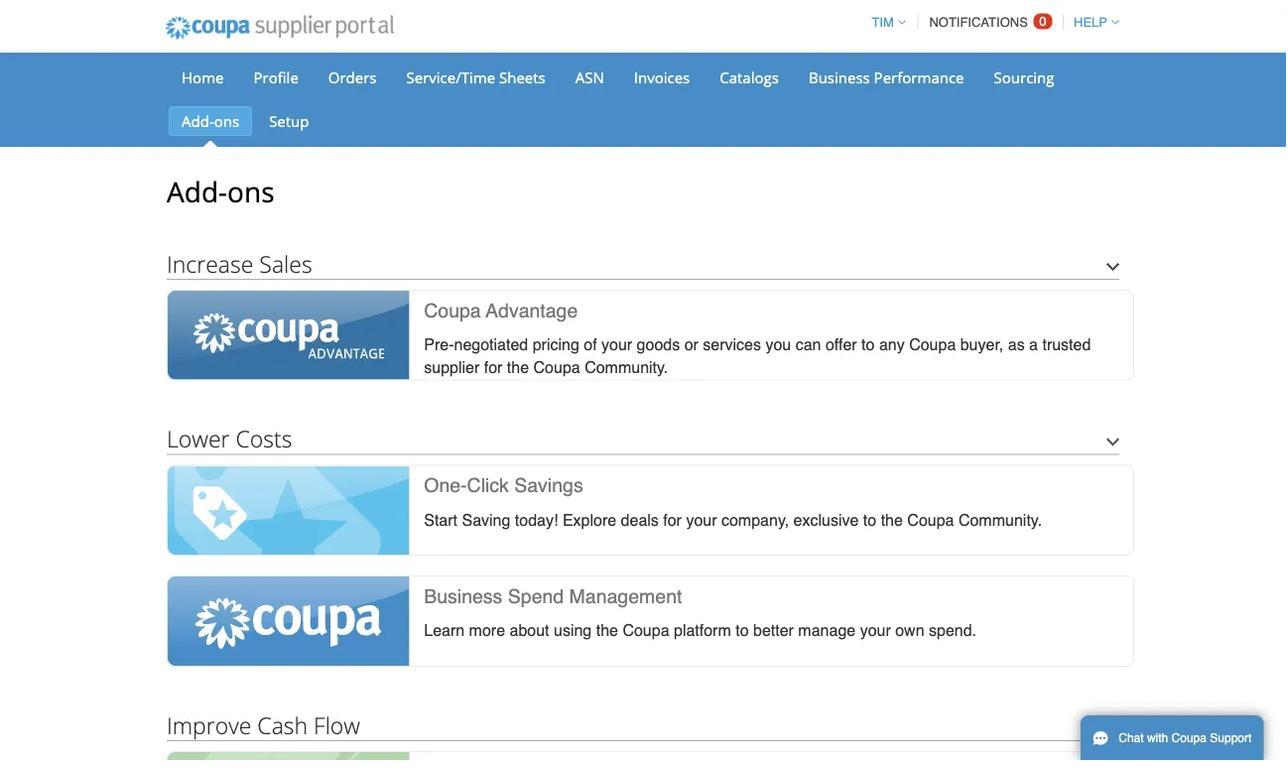Task type: locate. For each thing, give the bounding box(es) containing it.
flow
[[314, 710, 360, 741]]

the
[[507, 358, 529, 377], [881, 511, 903, 529], [596, 622, 619, 640]]

2 vertical spatial the
[[596, 622, 619, 640]]

ons down home link
[[214, 111, 239, 131]]

invoices
[[634, 67, 690, 87]]

1 vertical spatial community.
[[959, 511, 1043, 529]]

one-
[[424, 475, 467, 497]]

you
[[766, 336, 792, 354]]

goods
[[637, 336, 680, 354]]

0 horizontal spatial your
[[602, 336, 633, 354]]

0 vertical spatial your
[[602, 336, 633, 354]]

sheets
[[499, 67, 546, 87]]

your left own
[[861, 622, 891, 640]]

saving
[[462, 511, 511, 529]]

0 vertical spatial business
[[809, 67, 871, 87]]

0
[[1040, 14, 1047, 29]]

the inside pre-negotiated pricing of your goods or services you can offer to any coupa buyer, as a trusted supplier for the coupa community.
[[507, 358, 529, 377]]

add-
[[182, 111, 214, 131], [167, 173, 227, 211]]

1 vertical spatial your
[[687, 511, 717, 529]]

1 horizontal spatial your
[[687, 511, 717, 529]]

exclusive
[[794, 511, 859, 529]]

the down negotiated
[[507, 358, 529, 377]]

service/time sheets
[[407, 67, 546, 87]]

1 horizontal spatial business
[[809, 67, 871, 87]]

1 horizontal spatial the
[[596, 622, 619, 640]]

1 vertical spatial for
[[664, 511, 682, 529]]

2 horizontal spatial the
[[881, 511, 903, 529]]

ons up increase sales
[[227, 173, 275, 211]]

of
[[584, 336, 597, 354]]

add-ons link
[[169, 106, 252, 136]]

manage
[[799, 622, 856, 640]]

learn more about using the coupa platform to better manage your own spend.
[[424, 622, 977, 640]]

coupa
[[424, 299, 481, 322], [910, 336, 956, 354], [534, 358, 581, 377], [908, 511, 955, 529], [623, 622, 670, 640], [1172, 732, 1207, 746]]

explore
[[563, 511, 617, 529]]

more
[[469, 622, 505, 640]]

performance
[[874, 67, 965, 87]]

pricing
[[533, 336, 580, 354]]

2 horizontal spatial your
[[861, 622, 891, 640]]

orders
[[328, 67, 377, 87]]

navigation
[[863, 3, 1120, 42]]

with
[[1148, 732, 1169, 746]]

business
[[809, 67, 871, 87], [424, 586, 503, 608]]

add-ons inside add-ons link
[[182, 111, 239, 131]]

as
[[1009, 336, 1025, 354]]

business down "tim" link
[[809, 67, 871, 87]]

your right the of
[[602, 336, 633, 354]]

negotiated
[[454, 336, 528, 354]]

coupa supplier portal image
[[152, 3, 408, 53]]

add-ons
[[182, 111, 239, 131], [167, 173, 275, 211]]

cash
[[258, 710, 308, 741]]

0 horizontal spatial business
[[424, 586, 503, 608]]

increase
[[167, 248, 254, 279]]

1 vertical spatial business
[[424, 586, 503, 608]]

0 vertical spatial to
[[862, 336, 875, 354]]

0 horizontal spatial for
[[484, 358, 503, 377]]

add- down add-ons link
[[167, 173, 227, 211]]

your
[[602, 336, 633, 354], [687, 511, 717, 529], [861, 622, 891, 640]]

for down negotiated
[[484, 358, 503, 377]]

business performance link
[[796, 63, 978, 92]]

company,
[[722, 511, 790, 529]]

a
[[1030, 336, 1039, 354]]

the right exclusive
[[881, 511, 903, 529]]

0 vertical spatial add-
[[182, 111, 214, 131]]

sourcing
[[994, 67, 1055, 87]]

lower
[[167, 424, 230, 454]]

spend
[[508, 586, 564, 608]]

community.
[[585, 358, 669, 377], [959, 511, 1043, 529]]

click
[[467, 475, 509, 497]]

improve cash flow
[[167, 710, 360, 741]]

for
[[484, 358, 503, 377], [664, 511, 682, 529]]

to right exclusive
[[864, 511, 877, 529]]

your left company,
[[687, 511, 717, 529]]

to
[[862, 336, 875, 354], [864, 511, 877, 529], [736, 622, 749, 640]]

support
[[1211, 732, 1252, 746]]

tim
[[872, 15, 894, 30]]

setup
[[269, 111, 309, 131]]

the right using
[[596, 622, 619, 640]]

start saving today! explore deals for your company, exclusive to the coupa community.
[[424, 511, 1043, 529]]

0 vertical spatial the
[[507, 358, 529, 377]]

0 horizontal spatial the
[[507, 358, 529, 377]]

add- down home link
[[182, 111, 214, 131]]

supplier
[[424, 358, 480, 377]]

service/time
[[407, 67, 496, 87]]

sourcing link
[[982, 63, 1068, 92]]

or
[[685, 336, 699, 354]]

deals
[[621, 511, 659, 529]]

business up learn
[[424, 586, 503, 608]]

to left 'any'
[[862, 336, 875, 354]]

better
[[754, 622, 794, 640]]

your inside pre-negotiated pricing of your goods or services you can offer to any coupa buyer, as a trusted supplier for the coupa community.
[[602, 336, 633, 354]]

to left "better"
[[736, 622, 749, 640]]

add-ons down home link
[[182, 111, 239, 131]]

platform
[[674, 622, 732, 640]]

today!
[[515, 511, 558, 529]]

setup link
[[256, 106, 322, 136]]

0 vertical spatial add-ons
[[182, 111, 239, 131]]

start
[[424, 511, 458, 529]]

ons
[[214, 111, 239, 131], [227, 173, 275, 211]]

notifications 0
[[930, 14, 1047, 30]]

add-ons down add-ons link
[[167, 173, 275, 211]]

profile
[[254, 67, 299, 87]]

0 horizontal spatial community.
[[585, 358, 669, 377]]

0 vertical spatial for
[[484, 358, 503, 377]]

0 vertical spatial community.
[[585, 358, 669, 377]]

costs
[[236, 424, 292, 454]]

for right deals
[[664, 511, 682, 529]]



Task type: vqa. For each thing, say whether or not it's contained in the screenshot.
Help
yes



Task type: describe. For each thing, give the bounding box(es) containing it.
chat
[[1119, 732, 1144, 746]]

notifications
[[930, 15, 1028, 30]]

1 vertical spatial add-ons
[[167, 173, 275, 211]]

coupa advantage
[[424, 299, 578, 322]]

services
[[703, 336, 762, 354]]

offer
[[826, 336, 858, 354]]

chat with coupa support
[[1119, 732, 1252, 746]]

profile link
[[241, 63, 312, 92]]

to inside pre-negotiated pricing of your goods or services you can offer to any coupa buyer, as a trusted supplier for the coupa community.
[[862, 336, 875, 354]]

can
[[796, 336, 822, 354]]

business performance
[[809, 67, 965, 87]]

asn link
[[563, 63, 617, 92]]

invoices link
[[621, 63, 703, 92]]

any
[[880, 336, 905, 354]]

management
[[570, 586, 683, 608]]

navigation containing notifications 0
[[863, 3, 1120, 42]]

1 vertical spatial ons
[[227, 173, 275, 211]]

catalogs link
[[707, 63, 792, 92]]

business spend management
[[424, 586, 683, 608]]

using
[[554, 622, 592, 640]]

business for business performance
[[809, 67, 871, 87]]

1 horizontal spatial community.
[[959, 511, 1043, 529]]

2 vertical spatial to
[[736, 622, 749, 640]]

community. inside pre-negotiated pricing of your goods or services you can offer to any coupa buyer, as a trusted supplier for the coupa community.
[[585, 358, 669, 377]]

home link
[[169, 63, 237, 92]]

tim link
[[863, 15, 906, 30]]

learn
[[424, 622, 465, 640]]

1 horizontal spatial for
[[664, 511, 682, 529]]

lower costs
[[167, 424, 292, 454]]

1 vertical spatial to
[[864, 511, 877, 529]]

about
[[510, 622, 550, 640]]

one-click savings
[[424, 475, 583, 497]]

spend.
[[929, 622, 977, 640]]

home
[[182, 67, 224, 87]]

orders link
[[316, 63, 390, 92]]

help
[[1074, 15, 1108, 30]]

1 vertical spatial add-
[[167, 173, 227, 211]]

asn
[[576, 67, 604, 87]]

business for business spend management
[[424, 586, 503, 608]]

improve
[[167, 710, 252, 741]]

catalogs
[[720, 67, 779, 87]]

help link
[[1065, 15, 1120, 30]]

2 vertical spatial your
[[861, 622, 891, 640]]

savings
[[515, 475, 583, 497]]

0 vertical spatial ons
[[214, 111, 239, 131]]

trusted
[[1043, 336, 1092, 354]]

service/time sheets link
[[394, 63, 559, 92]]

for inside pre-negotiated pricing of your goods or services you can offer to any coupa buyer, as a trusted supplier for the coupa community.
[[484, 358, 503, 377]]

1 vertical spatial the
[[881, 511, 903, 529]]

pre-negotiated pricing of your goods or services you can offer to any coupa buyer, as a trusted supplier for the coupa community.
[[424, 336, 1092, 377]]

coupa inside button
[[1172, 732, 1207, 746]]

own
[[896, 622, 925, 640]]

increase sales
[[167, 248, 312, 279]]

sales
[[260, 248, 312, 279]]

pre-
[[424, 336, 454, 354]]

buyer,
[[961, 336, 1004, 354]]

chat with coupa support button
[[1081, 716, 1264, 762]]

advantage
[[486, 299, 578, 322]]



